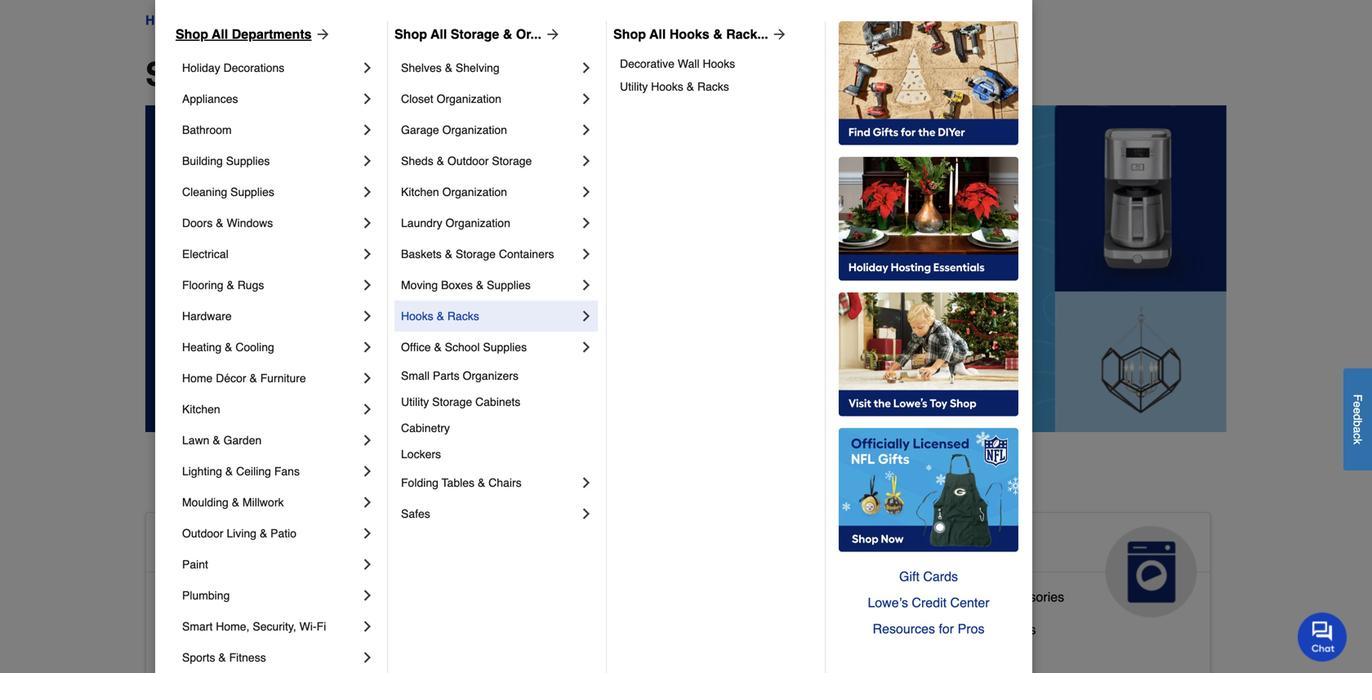 Task type: vqa. For each thing, say whether or not it's contained in the screenshot.
Calculators link
no



Task type: locate. For each thing, give the bounding box(es) containing it.
accessible for accessible bedroom
[[159, 622, 222, 637]]

center
[[951, 595, 990, 610]]

shop up decorative
[[614, 27, 646, 42]]

& left the ceiling
[[225, 465, 233, 478]]

& right baskets
[[445, 248, 453, 261]]

1 accessible from the top
[[159, 533, 279, 559]]

& inside sheds & outdoor storage link
[[437, 154, 444, 168]]

2 e from the top
[[1352, 408, 1365, 414]]

baskets & storage containers link
[[401, 239, 579, 270]]

utility hooks & racks
[[620, 80, 730, 93]]

0 vertical spatial parts
[[433, 369, 460, 382]]

appliances link up chillers
[[874, 513, 1211, 618]]

1 vertical spatial appliances
[[887, 533, 1010, 559]]

& inside folding tables & chairs link
[[478, 476, 486, 489]]

cooling
[[236, 341, 274, 354]]

departments for shop
[[232, 27, 312, 42]]

& right the entry on the left of the page
[[260, 655, 268, 670]]

credit
[[912, 595, 947, 610]]

cabinets
[[476, 395, 521, 409]]

folding tables & chairs
[[401, 476, 522, 489]]

1 horizontal spatial outdoor
[[448, 154, 489, 168]]

shop all hooks & rack... link
[[614, 25, 788, 44]]

& right 'doors'
[[216, 217, 224, 230]]

0 horizontal spatial pet
[[523, 648, 543, 663]]

chevron right image for appliances
[[360, 91, 376, 107]]

& left cooling
[[225, 341, 232, 354]]

bathroom up 'smart home, security, wi-fi'
[[225, 589, 282, 605]]

& left pros
[[947, 622, 956, 637]]

shop up shelves
[[395, 27, 427, 42]]

shop all departments link
[[176, 25, 331, 44]]

livestock supplies link
[[523, 612, 632, 645]]

arrow right image up 'shelves & shelving' link
[[542, 26, 561, 42]]

0 horizontal spatial appliances link
[[182, 83, 360, 114]]

supplies for livestock supplies
[[582, 616, 632, 631]]

0 vertical spatial bathroom
[[182, 123, 232, 136]]

e up b
[[1352, 408, 1365, 414]]

chevron right image for bathroom
[[360, 122, 376, 138]]

chevron right image for moulding & millwork
[[360, 494, 376, 511]]

appliance parts & accessories
[[887, 589, 1065, 605]]

wi-
[[300, 620, 317, 633]]

1 vertical spatial parts
[[949, 589, 979, 605]]

appliances image
[[1106, 526, 1198, 618]]

moving boxes & supplies
[[401, 279, 531, 292]]

utility for utility storage cabinets
[[401, 395, 429, 409]]

plumbing link
[[182, 580, 360, 611]]

& right the houses,
[[635, 648, 644, 663]]

laundry
[[401, 217, 443, 230]]

outdoor inside sheds & outdoor storage link
[[448, 154, 489, 168]]

racks down decorative wall hooks link
[[698, 80, 730, 93]]

appliances down 'holiday'
[[182, 92, 238, 105]]

beverage
[[887, 622, 943, 637]]

arrow right image inside shop all hooks & rack... link
[[769, 26, 788, 42]]

1 vertical spatial racks
[[448, 310, 479, 323]]

f
[[1352, 394, 1365, 401]]

doors & windows
[[182, 217, 273, 230]]

flooring & rugs
[[182, 279, 264, 292]]

& inside lawn & garden link
[[213, 434, 220, 447]]

departments up holiday decorations link
[[232, 27, 312, 42]]

0 vertical spatial kitchen
[[401, 185, 439, 199]]

outdoor down moulding
[[182, 527, 224, 540]]

supplies for cleaning supplies
[[231, 185, 274, 199]]

bathroom link
[[182, 114, 360, 145]]

fi
[[317, 620, 326, 633]]

0 vertical spatial utility
[[620, 80, 648, 93]]

& inside pet beds, houses, & furniture link
[[635, 648, 644, 663]]

appliance parts & accessories link
[[887, 586, 1065, 618]]

kitchen up laundry
[[401, 185, 439, 199]]

1 vertical spatial utility
[[401, 395, 429, 409]]

decorations
[[224, 61, 285, 74]]

garage organization
[[401, 123, 507, 136]]

1 horizontal spatial pet
[[629, 533, 665, 559]]

fans
[[274, 465, 300, 478]]

shop up 'holiday'
[[176, 27, 208, 42]]

hooks & racks
[[401, 310, 479, 323]]

& left millwork
[[232, 496, 239, 509]]

all up the shelves & shelving
[[431, 27, 447, 42]]

chevron right image for kitchen
[[360, 401, 376, 418]]

furniture up the kitchen link
[[260, 372, 306, 385]]

décor
[[216, 372, 246, 385]]

0 vertical spatial appliances link
[[182, 83, 360, 114]]

resources for pros link
[[839, 616, 1019, 642]]

& right boxes
[[476, 279, 484, 292]]

1 horizontal spatial arrow right image
[[769, 26, 788, 42]]

& down the accessible bedroom link
[[218, 651, 226, 664]]

shop all departments
[[145, 56, 486, 93]]

organization down sheds & outdoor storage on the left
[[443, 185, 507, 199]]

chevron right image for heating & cooling
[[360, 339, 376, 355]]

sports & fitness
[[182, 651, 266, 664]]

building supplies
[[182, 154, 270, 168]]

& inside moving boxes & supplies link
[[476, 279, 484, 292]]

hooks inside shop all hooks & rack... link
[[670, 27, 710, 42]]

accessible up smart
[[159, 589, 222, 605]]

arrow right image for shop all hooks & rack...
[[769, 26, 788, 42]]

accessible down moulding
[[159, 533, 279, 559]]

all up decorative
[[650, 27, 666, 42]]

or...
[[516, 27, 542, 42]]

accessible for accessible entry & home
[[159, 655, 222, 670]]

c
[[1352, 433, 1365, 439]]

0 horizontal spatial shop
[[176, 27, 208, 42]]

patio
[[271, 527, 297, 540]]

tables
[[442, 476, 475, 489]]

kitchen up lawn
[[182, 403, 220, 416]]

0 horizontal spatial arrow right image
[[542, 26, 561, 42]]

& left rack...
[[713, 27, 723, 42]]

accessible bedroom link
[[159, 618, 279, 651]]

heating
[[182, 341, 222, 354]]

organization up the "baskets & storage containers"
[[446, 217, 511, 230]]

cards
[[924, 569, 958, 584]]

parts up "utility storage cabinets"
[[433, 369, 460, 382]]

& inside moulding & millwork link
[[232, 496, 239, 509]]

& inside 'utility hooks & racks' link
[[687, 80, 695, 93]]

accessible up sports
[[159, 622, 222, 637]]

storage up shelving
[[451, 27, 500, 42]]

bathroom up building
[[182, 123, 232, 136]]

& left the rugs
[[227, 279, 234, 292]]

storage
[[451, 27, 500, 42], [492, 154, 532, 168], [456, 248, 496, 261], [432, 395, 472, 409]]

& inside shop all hooks & rack... link
[[713, 27, 723, 42]]

3 shop from the left
[[614, 27, 646, 42]]

4 accessible from the top
[[159, 655, 222, 670]]

& left or... in the left of the page
[[503, 27, 513, 42]]

utility down decorative
[[620, 80, 648, 93]]

0 horizontal spatial furniture
[[260, 372, 306, 385]]

arrow right image
[[542, 26, 561, 42], [769, 26, 788, 42]]

office & school supplies
[[401, 341, 527, 354]]

shop all storage & or...
[[395, 27, 542, 42]]

safes link
[[401, 498, 579, 529]]

flooring & rugs link
[[182, 270, 360, 301]]

supplies up the houses,
[[582, 616, 632, 631]]

chevron right image for closet organization
[[579, 91, 595, 107]]

chevron right image
[[360, 60, 376, 76], [360, 91, 376, 107], [579, 91, 595, 107], [360, 153, 376, 169], [579, 153, 595, 169], [579, 184, 595, 200], [360, 246, 376, 262], [579, 277, 595, 293], [579, 308, 595, 324], [579, 339, 595, 355], [360, 370, 376, 386], [360, 463, 376, 480], [579, 475, 595, 491], [360, 556, 376, 573], [360, 587, 376, 604]]

racks up office & school supplies
[[448, 310, 479, 323]]

chevron right image for building supplies
[[360, 153, 376, 169]]

1 arrow right image from the left
[[542, 26, 561, 42]]

3 accessible from the top
[[159, 622, 222, 637]]

hooks up 'utility hooks & racks' link
[[703, 57, 735, 70]]

& right office
[[434, 341, 442, 354]]

building
[[182, 154, 223, 168]]

baskets & storage containers
[[401, 248, 554, 261]]

& left patio
[[260, 527, 267, 540]]

beverage & wine chillers link
[[887, 618, 1036, 651]]

kitchen organization
[[401, 185, 507, 199]]

1 horizontal spatial shop
[[395, 27, 427, 42]]

2 horizontal spatial shop
[[614, 27, 646, 42]]

chevron right image for hardware
[[360, 308, 376, 324]]

outdoor living & patio link
[[182, 518, 360, 549]]

e up d
[[1352, 401, 1365, 408]]

visit the lowe's toy shop. image
[[839, 293, 1019, 417]]

& down wall
[[687, 80, 695, 93]]

1 horizontal spatial furniture
[[648, 648, 700, 663]]

containers
[[499, 248, 554, 261]]

arrow right image inside shop all storage & or... link
[[542, 26, 561, 42]]

organization down shelving
[[437, 92, 502, 105]]

shop for shop all departments
[[176, 27, 208, 42]]

1 horizontal spatial appliances link
[[874, 513, 1211, 618]]

all down shop all departments link
[[236, 56, 277, 93]]

all for shop all departments
[[236, 56, 277, 93]]

home décor & furniture
[[182, 372, 306, 385]]

& inside 'shelves & shelving' link
[[445, 61, 453, 74]]

small parts organizers
[[401, 369, 519, 382]]

chevron right image for moving boxes & supplies
[[579, 277, 595, 293]]

0 vertical spatial outdoor
[[448, 154, 489, 168]]

parts for small
[[433, 369, 460, 382]]

for
[[939, 621, 954, 637]]

appliances link down decorations
[[182, 83, 360, 114]]

chevron right image for smart home, security, wi-fi
[[360, 619, 376, 635]]

1 horizontal spatial utility
[[620, 80, 648, 93]]

1 horizontal spatial parts
[[949, 589, 979, 605]]

1 vertical spatial outdoor
[[182, 527, 224, 540]]

sheds & outdoor storage link
[[401, 145, 579, 176]]

& right décor
[[250, 372, 257, 385]]

departments for shop
[[286, 56, 486, 93]]

moving boxes & supplies link
[[401, 270, 579, 301]]

parts for appliance
[[949, 589, 979, 605]]

2 accessible from the top
[[159, 589, 222, 605]]

rugs
[[238, 279, 264, 292]]

hooks up office
[[401, 310, 434, 323]]

hooks down decorative wall hooks
[[651, 80, 684, 93]]

& inside "home décor & furniture" link
[[250, 372, 257, 385]]

all for shop all hooks & rack...
[[650, 27, 666, 42]]

millwork
[[243, 496, 284, 509]]

&
[[503, 27, 513, 42], [713, 27, 723, 42], [445, 61, 453, 74], [687, 80, 695, 93], [437, 154, 444, 168], [216, 217, 224, 230], [445, 248, 453, 261], [227, 279, 234, 292], [476, 279, 484, 292], [437, 310, 444, 323], [225, 341, 232, 354], [434, 341, 442, 354], [250, 372, 257, 385], [213, 434, 220, 447], [225, 465, 233, 478], [478, 476, 486, 489], [232, 496, 239, 509], [260, 527, 267, 540], [606, 533, 623, 559], [983, 589, 991, 605], [947, 622, 956, 637], [635, 648, 644, 663], [218, 651, 226, 664], [260, 655, 268, 670]]

animal & pet care image
[[742, 526, 834, 618]]

security,
[[253, 620, 296, 633]]

appliance
[[887, 589, 945, 605]]

supplies up cleaning supplies
[[226, 154, 270, 168]]

0 vertical spatial furniture
[[260, 372, 306, 385]]

living
[[227, 527, 257, 540]]

0 horizontal spatial racks
[[448, 310, 479, 323]]

hardware link
[[182, 301, 360, 332]]

chevron right image for shelves & shelving
[[579, 60, 595, 76]]

0 horizontal spatial appliances
[[182, 92, 238, 105]]

parts down the cards
[[949, 589, 979, 605]]

& inside beverage & wine chillers link
[[947, 622, 956, 637]]

supplies up windows
[[231, 185, 274, 199]]

kitchen for kitchen
[[182, 403, 220, 416]]

cleaning supplies
[[182, 185, 274, 199]]

& right animal
[[606, 533, 623, 559]]

supplies for building supplies
[[226, 154, 270, 168]]

0 horizontal spatial parts
[[433, 369, 460, 382]]

garden
[[224, 434, 262, 447]]

2 arrow right image from the left
[[769, 26, 788, 42]]

chevron right image for hooks & racks
[[579, 308, 595, 324]]

gift
[[900, 569, 920, 584]]

0 vertical spatial racks
[[698, 80, 730, 93]]

utility down small
[[401, 395, 429, 409]]

& inside sports & fitness link
[[218, 651, 226, 664]]

1 vertical spatial kitchen
[[182, 403, 220, 416]]

accessories
[[995, 589, 1065, 605]]

& right lawn
[[213, 434, 220, 447]]

chevron right image
[[579, 60, 595, 76], [360, 122, 376, 138], [579, 122, 595, 138], [360, 184, 376, 200], [360, 215, 376, 231], [579, 215, 595, 231], [579, 246, 595, 262], [360, 277, 376, 293], [360, 308, 376, 324], [360, 339, 376, 355], [360, 401, 376, 418], [360, 432, 376, 449], [360, 494, 376, 511], [579, 506, 595, 522], [360, 525, 376, 542], [360, 619, 376, 635], [360, 650, 376, 666]]

appliances up the cards
[[887, 533, 1010, 559]]

0 horizontal spatial outdoor
[[182, 527, 224, 540]]

a
[[1352, 427, 1365, 433]]

& down boxes
[[437, 310, 444, 323]]

departments up garage
[[286, 56, 486, 93]]

& inside the heating & cooling 'link'
[[225, 341, 232, 354]]

holiday hosting essentials. image
[[839, 157, 1019, 281]]

hooks up wall
[[670, 27, 710, 42]]

1 horizontal spatial racks
[[698, 80, 730, 93]]

2 shop from the left
[[395, 27, 427, 42]]

all for shop all storage & or...
[[431, 27, 447, 42]]

& right tables
[[478, 476, 486, 489]]

0 horizontal spatial kitchen
[[182, 403, 220, 416]]

0 vertical spatial pet
[[629, 533, 665, 559]]

& right sheds
[[437, 154, 444, 168]]

utility for utility hooks & racks
[[620, 80, 648, 93]]

chevron right image for garage organization
[[579, 122, 595, 138]]

1 vertical spatial furniture
[[648, 648, 700, 663]]

& inside flooring & rugs link
[[227, 279, 234, 292]]

smart home, security, wi-fi
[[182, 620, 326, 633]]

1 shop from the left
[[176, 27, 208, 42]]

accessible down smart
[[159, 655, 222, 670]]

chevron right image for home décor & furniture
[[360, 370, 376, 386]]

organization up sheds & outdoor storage on the left
[[443, 123, 507, 136]]

kitchen for kitchen organization
[[401, 185, 439, 199]]

& up the wine at the right bottom of page
[[983, 589, 991, 605]]

furniture right the houses,
[[648, 648, 700, 663]]

1 horizontal spatial kitchen
[[401, 185, 439, 199]]

office & school supplies link
[[401, 332, 579, 363]]

& inside lighting & ceiling fans link
[[225, 465, 233, 478]]

0 horizontal spatial utility
[[401, 395, 429, 409]]

chevron right image for paint
[[360, 556, 376, 573]]

& right shelves
[[445, 61, 453, 74]]

outdoor down garage organization
[[448, 154, 489, 168]]

all up holiday decorations
[[212, 27, 228, 42]]

supplies up small parts organizers link
[[483, 341, 527, 354]]

arrow right image up decorative wall hooks link
[[769, 26, 788, 42]]

lockers
[[401, 448, 441, 461]]

folding tables & chairs link
[[401, 467, 579, 498]]

flooring
[[182, 279, 224, 292]]

k
[[1352, 439, 1365, 445]]



Task type: describe. For each thing, give the bounding box(es) containing it.
lowe's credit center
[[868, 595, 990, 610]]

utility storage cabinets link
[[401, 389, 595, 415]]

garage
[[401, 123, 439, 136]]

small
[[401, 369, 430, 382]]

moving
[[401, 279, 438, 292]]

paint
[[182, 558, 208, 571]]

home,
[[216, 620, 250, 633]]

officially licensed n f l gifts. shop now. image
[[839, 428, 1019, 552]]

shop for shop all hooks & rack...
[[614, 27, 646, 42]]

& inside shop all storage & or... link
[[503, 27, 513, 42]]

shop
[[145, 56, 227, 93]]

shop all departments
[[176, 27, 312, 42]]

hooks inside hooks & racks link
[[401, 310, 434, 323]]

accessible for accessible home
[[159, 533, 279, 559]]

1 vertical spatial appliances link
[[874, 513, 1211, 618]]

entry
[[225, 655, 256, 670]]

hooks inside decorative wall hooks link
[[703, 57, 735, 70]]

lighting & ceiling fans
[[182, 465, 300, 478]]

chevron right image for outdoor living & patio
[[360, 525, 376, 542]]

chevron right image for plumbing
[[360, 587, 376, 604]]

lighting & ceiling fans link
[[182, 456, 360, 487]]

shelves
[[401, 61, 442, 74]]

wall
[[678, 57, 700, 70]]

organization for garage organization
[[443, 123, 507, 136]]

chat invite button image
[[1298, 612, 1348, 662]]

lawn
[[182, 434, 210, 447]]

1 e from the top
[[1352, 401, 1365, 408]]

departments up holiday decorations
[[196, 13, 271, 28]]

chevron right image for baskets & storage containers
[[579, 246, 595, 262]]

supplies down containers
[[487, 279, 531, 292]]

chevron right image for flooring & rugs
[[360, 277, 376, 293]]

d
[[1352, 414, 1365, 420]]

chevron right image for sheds & outdoor storage
[[579, 153, 595, 169]]

moulding & millwork
[[182, 496, 284, 509]]

pros
[[958, 621, 985, 637]]

& inside office & school supplies link
[[434, 341, 442, 354]]

small parts organizers link
[[401, 363, 595, 389]]

arrow right image
[[312, 26, 331, 42]]

chevron right image for lawn & garden
[[360, 432, 376, 449]]

lighting
[[182, 465, 222, 478]]

bedroom
[[225, 622, 279, 637]]

chevron right image for electrical
[[360, 246, 376, 262]]

moulding & millwork link
[[182, 487, 360, 518]]

rack...
[[726, 27, 769, 42]]

shop all storage & or... link
[[395, 25, 561, 44]]

& inside doors & windows link
[[216, 217, 224, 230]]

ceiling
[[236, 465, 271, 478]]

care
[[523, 559, 574, 585]]

sheds & outdoor storage
[[401, 154, 532, 168]]

f e e d b a c k button
[[1344, 368, 1373, 470]]

utility storage cabinets
[[401, 395, 521, 409]]

home link
[[145, 11, 182, 30]]

& inside animal & pet care
[[606, 533, 623, 559]]

office
[[401, 341, 431, 354]]

laundry organization
[[401, 217, 511, 230]]

heating & cooling
[[182, 341, 274, 354]]

paint link
[[182, 549, 360, 580]]

animal & pet care
[[523, 533, 665, 585]]

all for shop all departments
[[212, 27, 228, 42]]

outdoor inside outdoor living & patio link
[[182, 527, 224, 540]]

find gifts for the diyer. image
[[839, 21, 1019, 145]]

chevron right image for kitchen organization
[[579, 184, 595, 200]]

arrow right image for shop all storage & or...
[[542, 26, 561, 42]]

kitchen organization link
[[401, 176, 579, 208]]

fitness
[[229, 651, 266, 664]]

pet inside animal & pet care
[[629, 533, 665, 559]]

resources for pros
[[873, 621, 985, 637]]

organization for closet organization
[[437, 92, 502, 105]]

shelves & shelving
[[401, 61, 500, 74]]

laundry organization link
[[401, 208, 579, 239]]

electrical
[[182, 248, 229, 261]]

holiday
[[182, 61, 220, 74]]

shop for shop all storage & or...
[[395, 27, 427, 42]]

chevron right image for folding tables & chairs
[[579, 475, 595, 491]]

departments link
[[196, 11, 271, 30]]

enjoy savings year-round. no matter what you're shopping for, find what you need at a great price. image
[[145, 105, 1227, 432]]

home décor & furniture link
[[182, 363, 360, 394]]

0 vertical spatial appliances
[[182, 92, 238, 105]]

accessible bedroom
[[159, 622, 279, 637]]

organizers
[[463, 369, 519, 382]]

storage up moving boxes & supplies
[[456, 248, 496, 261]]

hooks inside 'utility hooks & racks' link
[[651, 80, 684, 93]]

beverage & wine chillers
[[887, 622, 1036, 637]]

storage down small parts organizers
[[432, 395, 472, 409]]

closet organization
[[401, 92, 502, 105]]

doors & windows link
[[182, 208, 360, 239]]

safes
[[401, 507, 430, 520]]

hardware
[[182, 310, 232, 323]]

folding
[[401, 476, 439, 489]]

1 vertical spatial bathroom
[[225, 589, 282, 605]]

hooks & racks link
[[401, 301, 579, 332]]

organization for laundry organization
[[446, 217, 511, 230]]

decorative
[[620, 57, 675, 70]]

plumbing
[[182, 589, 230, 602]]

chevron right image for sports & fitness
[[360, 650, 376, 666]]

sports & fitness link
[[182, 642, 360, 673]]

outdoor living & patio
[[182, 527, 297, 540]]

school
[[445, 341, 480, 354]]

organization for kitchen organization
[[443, 185, 507, 199]]

& inside "accessible entry & home" link
[[260, 655, 268, 670]]

accessible entry & home link
[[159, 651, 307, 673]]

& inside appliance parts & accessories link
[[983, 589, 991, 605]]

chevron right image for holiday decorations
[[360, 60, 376, 76]]

accessible entry & home
[[159, 655, 307, 670]]

chevron right image for cleaning supplies
[[360, 184, 376, 200]]

accessible for accessible bathroom
[[159, 589, 222, 605]]

lawn & garden
[[182, 434, 262, 447]]

chevron right image for office & school supplies
[[579, 339, 595, 355]]

f e e d b a c k
[[1352, 394, 1365, 445]]

cleaning supplies link
[[182, 176, 360, 208]]

sheds
[[401, 154, 434, 168]]

storage up kitchen organization link
[[492, 154, 532, 168]]

shelves & shelving link
[[401, 52, 579, 83]]

decorative wall hooks link
[[620, 52, 814, 75]]

& inside hooks & racks link
[[437, 310, 444, 323]]

gift cards
[[900, 569, 958, 584]]

utility hooks & racks link
[[620, 75, 814, 98]]

chevron right image for doors & windows
[[360, 215, 376, 231]]

chevron right image for safes
[[579, 506, 595, 522]]

1 horizontal spatial appliances
[[887, 533, 1010, 559]]

chevron right image for laundry organization
[[579, 215, 595, 231]]

& inside the 'baskets & storage containers' link
[[445, 248, 453, 261]]

chevron right image for lighting & ceiling fans
[[360, 463, 376, 480]]

& inside outdoor living & patio link
[[260, 527, 267, 540]]

accessible home image
[[378, 526, 469, 618]]

cabinetry link
[[401, 415, 595, 441]]

gift cards link
[[839, 564, 1019, 590]]

animal & pet care link
[[510, 513, 847, 618]]

windows
[[227, 217, 273, 230]]

holiday decorations
[[182, 61, 285, 74]]

heating & cooling link
[[182, 332, 360, 363]]

cleaning
[[182, 185, 227, 199]]

chillers
[[993, 622, 1036, 637]]

smart home, security, wi-fi link
[[182, 611, 360, 642]]

boxes
[[441, 279, 473, 292]]

1 vertical spatial pet
[[523, 648, 543, 663]]

lowe's credit center link
[[839, 590, 1019, 616]]



